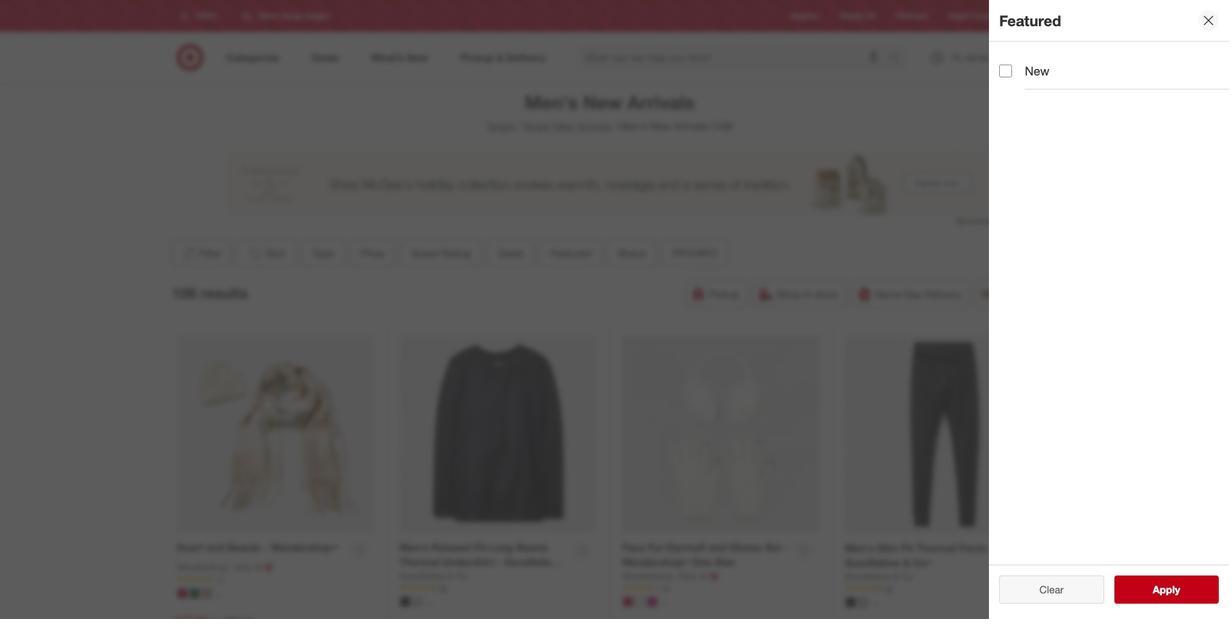 Task type: locate. For each thing, give the bounding box(es) containing it.
11 link
[[177, 574, 374, 586]]

men's inside men's slim fit thermal pants - goodfellow & co™
[[845, 542, 874, 555]]

1 / from the left
[[517, 120, 520, 133]]

and up size
[[708, 542, 726, 554]]

wondershop
[[177, 562, 228, 573], [622, 571, 673, 582]]

0 vertical spatial featured
[[999, 11, 1061, 29]]

goodfellow & co up 35
[[400, 571, 468, 582]]

wondershop link
[[177, 561, 231, 574], [622, 570, 677, 583]]

1 vertical spatial co™
[[409, 571, 429, 584]]

featured inside button
[[550, 247, 591, 260]]

wondershop link for and
[[177, 561, 231, 574]]

type
[[312, 247, 334, 260]]

men's for new
[[525, 91, 578, 114]]

fit inside men's slim fit thermal pants - goodfellow & co™
[[901, 542, 913, 555]]

0 horizontal spatial thermal
[[400, 556, 440, 569]]

& left 35
[[400, 571, 407, 584]]

at down scarf and beanie - wondershop™ link
[[254, 562, 262, 573]]

wondershop up 11
[[177, 562, 228, 573]]

fpo/apo button
[[661, 239, 728, 268]]

arrivals
[[627, 91, 695, 114], [577, 120, 611, 133], [674, 120, 708, 133]]

goodfellow down slim
[[845, 557, 901, 570]]

goodfellow
[[504, 556, 560, 569], [845, 557, 901, 570], [400, 571, 445, 582], [845, 572, 891, 582]]

0 horizontal spatial fit
[[474, 542, 486, 554]]

wondershop up 31
[[622, 571, 673, 582]]

search button
[[883, 44, 914, 74]]

0 horizontal spatial at
[[254, 562, 262, 573]]

wondershop for faux
[[622, 571, 673, 582]]

beanie
[[227, 542, 261, 554]]

weekly ad link
[[840, 11, 876, 21]]

goodfellow & co link
[[400, 570, 468, 583], [845, 571, 913, 584]]

filter
[[199, 247, 222, 260]]

men's up target new arrivals link
[[525, 91, 578, 114]]

goodfellow & co link for undershirt
[[400, 570, 468, 583]]

1 horizontal spatial only
[[679, 571, 697, 582]]

2 / from the left
[[614, 120, 617, 133]]

guest
[[411, 247, 438, 260]]

type button
[[301, 239, 345, 268]]

new up target new arrivals link
[[583, 91, 622, 114]]

in
[[804, 288, 812, 301]]

gloves
[[729, 542, 762, 554]]

new right new option
[[1025, 63, 1050, 78]]

wondershop™ down fur
[[622, 556, 689, 569]]

only down beanie
[[234, 562, 252, 573]]

11
[[216, 575, 225, 585]]

¬ down size
[[710, 570, 718, 583]]

goodfellow & co
[[400, 571, 468, 582], [845, 572, 913, 582]]

only down "one"
[[679, 571, 697, 582]]

1 vertical spatial featured
[[550, 247, 591, 260]]

co™ up "33" link
[[913, 557, 933, 570]]

find stores
[[1011, 11, 1050, 21]]

0 horizontal spatial co
[[456, 571, 468, 582]]

same
[[875, 288, 902, 301]]

wondershop only at ¬ up 31
[[622, 570, 718, 583]]

goodfellow & co up 33 at the right of the page
[[845, 572, 913, 582]]

31
[[662, 584, 671, 593]]

& inside men's slim fit thermal pants - goodfellow & co™
[[903, 557, 910, 570]]

0 horizontal spatial featured
[[550, 247, 591, 260]]

men's slim fit thermal pants - goodfellow & co™ image
[[845, 336, 1043, 534], [845, 336, 1043, 534]]

advertisement region
[[226, 152, 994, 216]]

same day delivery button
[[851, 280, 970, 309]]

- right beanie
[[264, 542, 268, 554]]

pants
[[959, 542, 987, 555]]

fit inside men's relaxed fit long sleeve thermal undershirt - goodfellow & co™
[[474, 542, 486, 554]]

1 horizontal spatial and
[[708, 542, 726, 554]]

/ right target link
[[517, 120, 520, 133]]

1 horizontal spatial thermal
[[916, 542, 956, 555]]

co™
[[913, 557, 933, 570], [409, 571, 429, 584]]

new inside featured dialog
[[1025, 63, 1050, 78]]

- right pants
[[990, 542, 994, 555]]

scarf and beanie - wondershop™ image
[[177, 336, 374, 534], [177, 336, 374, 534]]

¬
[[265, 561, 273, 574], [710, 570, 718, 583]]

¬ for -
[[265, 561, 273, 574]]

and
[[206, 542, 224, 554], [708, 542, 726, 554]]

goodfellow & co link up 33 at the right of the page
[[845, 571, 913, 584]]

men's inside men's relaxed fit long sleeve thermal undershirt - goodfellow & co™
[[400, 542, 429, 554]]

at for beanie
[[254, 562, 262, 573]]

earmuff
[[667, 542, 705, 554]]

0 vertical spatial co™
[[913, 557, 933, 570]]

1 horizontal spatial wondershop only at ¬
[[622, 570, 718, 583]]

1 horizontal spatial featured
[[999, 11, 1061, 29]]

2 and from the left
[[708, 542, 726, 554]]

wondershop only at ¬ for beanie
[[177, 561, 273, 574]]

target link
[[487, 120, 515, 133]]

0 horizontal spatial /
[[517, 120, 520, 133]]

1 horizontal spatial /
[[614, 120, 617, 133]]

target
[[948, 11, 969, 21], [487, 120, 515, 133], [523, 120, 551, 133]]

1 vertical spatial wondershop™
[[622, 556, 689, 569]]

men's slim fit thermal pants - goodfellow & co™ link
[[845, 542, 1013, 571]]

registry link
[[791, 11, 820, 21]]

- down long
[[497, 556, 501, 569]]

goodfellow & co for goodfellow
[[845, 572, 913, 582]]

pickup button
[[685, 280, 748, 309]]

co for goodfellow
[[902, 572, 913, 582]]

men's left slim
[[845, 542, 874, 555]]

new left (106)
[[650, 120, 671, 133]]

fit
[[474, 542, 486, 554], [901, 542, 913, 555]]

& down slim
[[893, 572, 899, 582]]

0 horizontal spatial wondershop
[[177, 562, 228, 573]]

at
[[254, 562, 262, 573], [700, 571, 708, 582]]

goodfellow & co link up 35
[[400, 570, 468, 583]]

/
[[517, 120, 520, 133], [614, 120, 617, 133]]

undershirt
[[442, 556, 494, 569]]

wondershop™ up '11' link
[[271, 542, 338, 554]]

target circle
[[948, 11, 991, 21]]

men's
[[525, 91, 578, 114], [620, 120, 648, 133], [400, 542, 429, 554], [845, 542, 874, 555]]

¬ down scarf and beanie - wondershop™ link
[[265, 561, 273, 574]]

featured right circle
[[999, 11, 1061, 29]]

only
[[234, 562, 252, 573], [679, 571, 697, 582]]

co down undershirt
[[456, 571, 468, 582]]

0 horizontal spatial target
[[487, 120, 515, 133]]

0 horizontal spatial ¬
[[265, 561, 273, 574]]

shop
[[777, 288, 801, 301]]

featured
[[999, 11, 1061, 29], [550, 247, 591, 260]]

106
[[172, 284, 196, 302]]

store
[[815, 288, 838, 301]]

price button
[[350, 239, 395, 268]]

co™ left 35
[[409, 571, 429, 584]]

1 horizontal spatial co
[[902, 572, 913, 582]]

1 horizontal spatial co™
[[913, 557, 933, 570]]

men's new arrivals target / target new arrivals / men's new arrivals (106)
[[487, 91, 733, 133]]

0 horizontal spatial co™
[[409, 571, 429, 584]]

thermal
[[916, 542, 956, 555], [400, 556, 440, 569]]

wondershop™
[[271, 542, 338, 554], [622, 556, 689, 569]]

wondershop link up 31
[[622, 570, 677, 583]]

1 horizontal spatial ¬
[[710, 570, 718, 583]]

35 link
[[400, 583, 597, 594]]

/ right target new arrivals link
[[614, 120, 617, 133]]

featured dialog
[[989, 0, 1229, 620]]

fit right slim
[[901, 542, 913, 555]]

1 horizontal spatial goodfellow & co
[[845, 572, 913, 582]]

0 horizontal spatial only
[[234, 562, 252, 573]]

- inside men's slim fit thermal pants - goodfellow & co™
[[990, 542, 994, 555]]

men's up advertisement 'region'
[[620, 120, 648, 133]]

scarf and beanie - wondershop™ link
[[177, 541, 338, 556]]

goodfellow down sleeve
[[504, 556, 560, 569]]

men's for slim
[[845, 542, 874, 555]]

men's relaxed fit long sleeve thermal undershirt - goodfellow & co™ image
[[400, 336, 597, 534], [400, 336, 597, 534]]

wondershop only at ¬ up 11
[[177, 561, 273, 574]]

thermal down the relaxed
[[400, 556, 440, 569]]

1 horizontal spatial wondershop™
[[622, 556, 689, 569]]

1 horizontal spatial wondershop link
[[622, 570, 677, 583]]

1 horizontal spatial wondershop
[[622, 571, 673, 582]]

New checkbox
[[999, 64, 1012, 77]]

wondershop only at ¬
[[177, 561, 273, 574], [622, 570, 718, 583]]

wondershop link up 11
[[177, 561, 231, 574]]

and inside faux fur earmuff and gloves set - wondershop™ one size
[[708, 542, 726, 554]]

target new arrivals link
[[523, 120, 611, 133]]

1 horizontal spatial goodfellow & co link
[[845, 571, 913, 584]]

1 horizontal spatial at
[[700, 571, 708, 582]]

clear button
[[999, 576, 1104, 604]]

men's left the relaxed
[[400, 542, 429, 554]]

- right set
[[784, 542, 788, 554]]

fit up undershirt
[[474, 542, 486, 554]]

&
[[903, 557, 910, 570], [400, 571, 407, 584], [448, 571, 453, 582], [893, 572, 899, 582]]

106 results
[[172, 284, 248, 302]]

at down "one"
[[700, 571, 708, 582]]

0 horizontal spatial goodfellow & co
[[400, 571, 468, 582]]

0 vertical spatial thermal
[[916, 542, 956, 555]]

and right 'scarf'
[[206, 542, 224, 554]]

1 horizontal spatial target
[[523, 120, 551, 133]]

0 horizontal spatial wondershop only at ¬
[[177, 561, 273, 574]]

thermal left pants
[[916, 542, 956, 555]]

0 horizontal spatial and
[[206, 542, 224, 554]]

circle
[[971, 11, 991, 21]]

featured right deals button
[[550, 247, 591, 260]]

co down men's slim fit thermal pants - goodfellow & co™
[[902, 572, 913, 582]]

ad
[[867, 11, 876, 21]]

1 horizontal spatial fit
[[901, 542, 913, 555]]

thermal inside men's relaxed fit long sleeve thermal undershirt - goodfellow & co™
[[400, 556, 440, 569]]

0 horizontal spatial wondershop link
[[177, 561, 231, 574]]

& up "33" link
[[903, 557, 910, 570]]

sort button
[[237, 239, 296, 268]]

faux fur earmuff and gloves set - wondershop™ one size image
[[622, 336, 820, 534], [622, 336, 820, 534]]

2 horizontal spatial target
[[948, 11, 969, 21]]

goodfellow inside men's relaxed fit long sleeve thermal undershirt - goodfellow & co™
[[504, 556, 560, 569]]

1 vertical spatial thermal
[[400, 556, 440, 569]]

fit for long
[[474, 542, 486, 554]]

0 vertical spatial wondershop™
[[271, 542, 338, 554]]

0 horizontal spatial goodfellow & co link
[[400, 570, 468, 583]]

faux
[[622, 542, 645, 554]]



Task type: vqa. For each thing, say whether or not it's contained in the screenshot.
Online related to Kenmore 1.1 cu-ft Black Microwave - Black
no



Task type: describe. For each thing, give the bounding box(es) containing it.
fur
[[648, 542, 664, 554]]

31 link
[[622, 583, 820, 594]]

goodfellow up 33 at the right of the page
[[845, 572, 891, 582]]

scarf
[[177, 542, 203, 554]]

search
[[883, 52, 914, 65]]

goodfellow & co for undershirt
[[400, 571, 468, 582]]

shop in store
[[777, 288, 838, 301]]

clear
[[1040, 584, 1064, 597]]

only for beanie
[[234, 562, 252, 573]]

men's for relaxed
[[400, 542, 429, 554]]

wondershop only at ¬ for earmuff
[[622, 570, 718, 583]]

new right target link
[[554, 120, 575, 133]]

size
[[715, 556, 735, 569]]

& down undershirt
[[448, 571, 453, 582]]

brand
[[618, 247, 645, 260]]

sleeve
[[516, 542, 548, 554]]

What can we help you find? suggestions appear below search field
[[577, 44, 892, 72]]

co for undershirt
[[456, 571, 468, 582]]

relaxed
[[432, 542, 471, 554]]

& inside men's relaxed fit long sleeve thermal undershirt - goodfellow & co™
[[400, 571, 407, 584]]

stores
[[1028, 11, 1050, 21]]

day
[[904, 288, 922, 301]]

goodfellow & co link for goodfellow
[[845, 571, 913, 584]]

weekly ad
[[840, 11, 876, 21]]

33 link
[[845, 584, 1043, 595]]

faux fur earmuff and gloves set - wondershop™ one size
[[622, 542, 788, 569]]

thermal inside men's slim fit thermal pants - goodfellow & co™
[[916, 542, 956, 555]]

(106)
[[711, 120, 733, 133]]

0 horizontal spatial wondershop™
[[271, 542, 338, 554]]

results
[[201, 284, 248, 302]]

1 and from the left
[[206, 542, 224, 554]]

sort
[[265, 247, 285, 260]]

deals button
[[487, 239, 534, 268]]

find
[[1011, 11, 1026, 21]]

one
[[692, 556, 712, 569]]

delivery
[[925, 288, 962, 301]]

35
[[439, 584, 448, 593]]

men's relaxed fit long sleeve thermal undershirt - goodfellow & co™
[[400, 542, 560, 584]]

slim
[[877, 542, 898, 555]]

pickup
[[709, 288, 740, 301]]

men's slim fit thermal pants - goodfellow & co™
[[845, 542, 994, 570]]

long
[[489, 542, 513, 554]]

weekly
[[840, 11, 865, 21]]

scarf and beanie - wondershop™
[[177, 542, 338, 554]]

target circle link
[[948, 11, 991, 21]]

wondershop™ inside faux fur earmuff and gloves set - wondershop™ one size
[[622, 556, 689, 569]]

men's relaxed fit long sleeve thermal undershirt - goodfellow & co™ link
[[400, 541, 567, 584]]

- inside scarf and beanie - wondershop™ link
[[264, 542, 268, 554]]

fpo/apo
[[672, 247, 717, 260]]

wondershop link for fur
[[622, 570, 677, 583]]

target inside 'link'
[[948, 11, 969, 21]]

- inside men's relaxed fit long sleeve thermal undershirt - goodfellow & co™
[[497, 556, 501, 569]]

- inside faux fur earmuff and gloves set - wondershop™ one size
[[784, 542, 788, 554]]

price
[[361, 247, 384, 260]]

co™ inside men's slim fit thermal pants - goodfellow & co™
[[913, 557, 933, 570]]

filter button
[[172, 239, 232, 268]]

find stores link
[[1011, 11, 1050, 21]]

¬ for and
[[710, 570, 718, 583]]

sponsored
[[956, 216, 994, 226]]

apply button
[[1114, 576, 1219, 604]]

shop in store button
[[753, 280, 846, 309]]

co™ inside men's relaxed fit long sleeve thermal undershirt - goodfellow & co™
[[409, 571, 429, 584]]

at for earmuff
[[700, 571, 708, 582]]

rating
[[441, 247, 471, 260]]

redcard link
[[897, 11, 927, 21]]

goodfellow inside men's slim fit thermal pants - goodfellow & co™
[[845, 557, 901, 570]]

guest rating
[[411, 247, 471, 260]]

featured button
[[539, 239, 602, 268]]

apply
[[1153, 584, 1180, 597]]

33
[[885, 584, 893, 594]]

same day delivery
[[875, 288, 962, 301]]

brand button
[[607, 239, 656, 268]]

fit for thermal
[[901, 542, 913, 555]]

featured inside dialog
[[999, 11, 1061, 29]]

only for earmuff
[[679, 571, 697, 582]]

guest rating button
[[400, 239, 482, 268]]

redcard
[[897, 11, 927, 21]]

registry
[[791, 11, 820, 21]]

deals
[[498, 247, 523, 260]]

goodfellow up 35
[[400, 571, 445, 582]]

wondershop for scarf
[[177, 562, 228, 573]]

set
[[765, 542, 781, 554]]

faux fur earmuff and gloves set - wondershop™ one size link
[[622, 541, 789, 570]]



